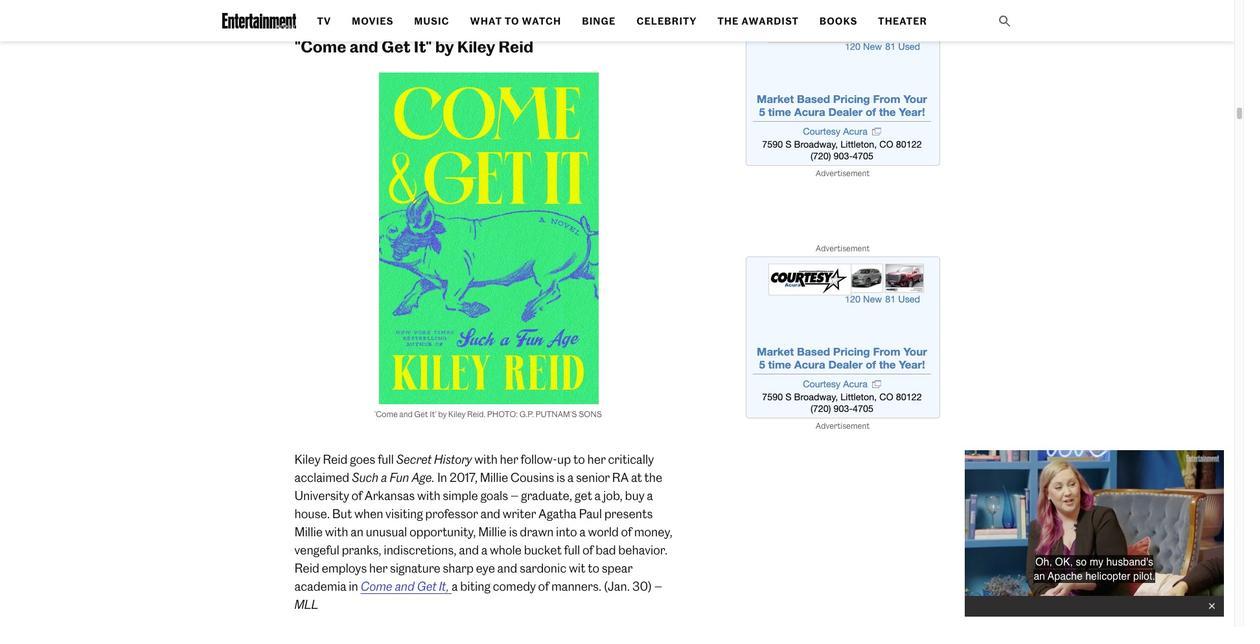 Task type: vqa. For each thing, say whether or not it's contained in the screenshot.
the leftmost full
yes



Task type: locate. For each thing, give the bounding box(es) containing it.
0 vertical spatial —
[[511, 488, 519, 503]]

behavior.
[[618, 543, 668, 558]]

drawn
[[520, 525, 554, 540]]

when
[[354, 506, 383, 521]]

0 horizontal spatial is
[[509, 525, 518, 540]]

2 vertical spatial reid
[[295, 561, 319, 576]]

her up cousins
[[500, 452, 518, 467]]

1 vertical spatial to
[[588, 561, 599, 576]]

0 vertical spatial reid
[[499, 37, 533, 56]]

by
[[435, 37, 454, 56], [438, 409, 447, 419]]

kiley for reid.
[[448, 409, 466, 419]]

full up wit
[[564, 543, 580, 558]]

kiley
[[457, 37, 495, 56], [448, 409, 466, 419], [295, 452, 320, 467]]

1 vertical spatial get
[[414, 409, 428, 419]]

agatha
[[539, 506, 577, 521]]

presents
[[604, 506, 653, 521]]

a inside come and get it, a biting comedy of manners. (jan. 30) — mll
[[452, 579, 458, 594]]

g.p. putnam's sons
[[520, 409, 604, 419]]

to inside the with her follow-up to her critically acclaimed
[[573, 452, 585, 467]]

but
[[332, 506, 352, 521]]

books
[[820, 16, 858, 27]]

get for it'
[[414, 409, 428, 419]]

get left it"
[[382, 37, 411, 56]]

with inside the with her follow-up to her critically acclaimed
[[474, 452, 498, 467]]

with up 2017, at left bottom
[[474, 452, 498, 467]]

advertisement region
[[746, 4, 940, 166], [746, 257, 940, 419]]

1 vertical spatial —
[[654, 579, 662, 594]]

with down the age.
[[417, 488, 440, 503]]

an
[[351, 525, 364, 540]]

her
[[500, 452, 518, 467], [587, 452, 606, 467], [369, 561, 388, 576]]

g.p.
[[520, 409, 534, 419]]

a
[[381, 470, 387, 485], [567, 470, 574, 485], [595, 488, 601, 503], [647, 488, 653, 503], [580, 525, 586, 540], [481, 543, 488, 558], [452, 579, 458, 594]]

get for it,
[[417, 579, 437, 594]]

1 vertical spatial reid
[[323, 452, 348, 467]]

movies link
[[352, 16, 394, 27]]

2 vertical spatial get
[[417, 579, 437, 594]]

watch
[[522, 16, 561, 27]]

kiley up acclaimed
[[295, 452, 320, 467]]

0 vertical spatial advertisement region
[[746, 4, 940, 166]]

a up eye
[[481, 543, 488, 558]]

1 horizontal spatial full
[[564, 543, 580, 558]]

employs
[[322, 561, 367, 576]]

by right it'
[[438, 409, 447, 419]]

1 vertical spatial by
[[438, 409, 447, 419]]

reid up acclaimed
[[323, 452, 348, 467]]

theater link
[[878, 16, 927, 27]]

kiley reid goes full secret history
[[295, 452, 474, 467]]

2 horizontal spatial her
[[587, 452, 606, 467]]

1 horizontal spatial her
[[500, 452, 518, 467]]

sons
[[579, 409, 602, 419]]

critically
[[608, 452, 654, 467]]

of
[[352, 488, 362, 503], [621, 525, 632, 540], [583, 543, 593, 558], [538, 579, 549, 594]]

and down signature
[[395, 579, 415, 594]]

her up come
[[369, 561, 388, 576]]

with
[[474, 452, 498, 467], [417, 488, 440, 503], [325, 525, 348, 540]]

in 2017, millie cousins is a senior ra at the university of arkansas with simple goals — graduate, get a job, buy a house. but when visiting professor and writer agatha paul presents millie with an unusual opportunity, millie is drawn into a world of money, vengeful pranks, indiscretions, and a whole bucket full of bad behavior. reid employs her signature sharp eye and sardonic wit to spear academia in
[[295, 470, 673, 594]]

house.
[[295, 506, 330, 521]]

reid
[[499, 37, 533, 56], [323, 452, 348, 467], [295, 561, 319, 576]]

of down such
[[352, 488, 362, 503]]

what to watch
[[470, 16, 561, 27]]

a right it,
[[452, 579, 458, 594]]

get left it,
[[417, 579, 437, 594]]

1 vertical spatial kiley
[[448, 409, 466, 419]]

tv
[[317, 16, 331, 27]]

her up the senior
[[587, 452, 606, 467]]

comedy
[[493, 579, 536, 594]]

and down movies link
[[350, 37, 378, 56]]

0 horizontal spatial —
[[511, 488, 519, 503]]

kiley left reid.
[[448, 409, 466, 419]]

the
[[718, 16, 739, 27]]

0 vertical spatial with
[[474, 452, 498, 467]]

get left it'
[[414, 409, 428, 419]]

0 horizontal spatial to
[[573, 452, 585, 467]]

2 horizontal spatial with
[[474, 452, 498, 467]]

0 vertical spatial is
[[557, 470, 565, 485]]

such a fun age.
[[352, 470, 437, 485]]

and down goals
[[481, 506, 500, 521]]

theater
[[878, 16, 927, 27]]

'come and get it' by kiley reid image
[[333, 72, 644, 404]]

is down 'up'
[[557, 470, 565, 485]]

1 horizontal spatial is
[[557, 470, 565, 485]]

kiley down what
[[457, 37, 495, 56]]

to inside in 2017, millie cousins is a senior ra at the university of arkansas with simple goals — graduate, get a job, buy a house. but when visiting professor and writer agatha paul presents millie with an unusual opportunity, millie is drawn into a world of money, vengeful pranks, indiscretions, and a whole bucket full of bad behavior. reid employs her signature sharp eye and sardonic wit to spear academia in
[[588, 561, 599, 576]]

full up such a fun age.
[[378, 452, 394, 467]]

goes
[[350, 452, 375, 467]]

with down but
[[325, 525, 348, 540]]

0 horizontal spatial full
[[378, 452, 394, 467]]

0 vertical spatial to
[[573, 452, 585, 467]]

movies
[[352, 16, 394, 27]]

a right buy at the right
[[647, 488, 653, 503]]

— up 'writer'
[[511, 488, 519, 503]]

buy
[[625, 488, 645, 503]]

0 vertical spatial kiley
[[457, 37, 495, 56]]

by for it"
[[435, 37, 454, 56]]

millie up whole
[[478, 525, 507, 540]]

1 horizontal spatial to
[[588, 561, 599, 576]]

0 horizontal spatial with
[[325, 525, 348, 540]]

is
[[557, 470, 565, 485], [509, 525, 518, 540]]

to right wit
[[588, 561, 599, 576]]

what to watch link
[[470, 16, 561, 27]]

such
[[352, 470, 379, 485]]

to
[[573, 452, 585, 467], [588, 561, 599, 576]]

and inside come and get it, a biting comedy of manners. (jan. 30) — mll
[[395, 579, 415, 594]]

kiley for reid
[[457, 37, 495, 56]]

at
[[631, 470, 642, 485]]

— right 30)
[[654, 579, 662, 594]]

whole
[[490, 543, 522, 558]]

reid down vengeful
[[295, 561, 319, 576]]

mll
[[295, 597, 318, 612]]

(jan.
[[604, 579, 630, 594]]

full
[[378, 452, 394, 467], [564, 543, 580, 558]]

1 vertical spatial with
[[417, 488, 440, 503]]

0 vertical spatial get
[[382, 37, 411, 56]]

her inside in 2017, millie cousins is a senior ra at the university of arkansas with simple goals — graduate, get a job, buy a house. but when visiting professor and writer agatha paul presents millie with an unusual opportunity, millie is drawn into a world of money, vengeful pranks, indiscretions, and a whole bucket full of bad behavior. reid employs her signature sharp eye and sardonic wit to spear academia in
[[369, 561, 388, 576]]

celebrity
[[637, 16, 697, 27]]

0 vertical spatial by
[[435, 37, 454, 56]]

1 vertical spatial full
[[564, 543, 580, 558]]

0 horizontal spatial her
[[369, 561, 388, 576]]

is down 'writer'
[[509, 525, 518, 540]]

of down sardonic
[[538, 579, 549, 594]]

reid down what to watch
[[499, 37, 533, 56]]

get
[[575, 488, 592, 503]]

2017,
[[450, 470, 478, 485]]

to right 'up'
[[573, 452, 585, 467]]

manners.
[[551, 579, 602, 594]]

vengeful
[[295, 543, 339, 558]]

1 vertical spatial advertisement region
[[746, 257, 940, 419]]

world
[[588, 525, 619, 540]]

a right into
[[580, 525, 586, 540]]

and
[[350, 37, 378, 56], [399, 409, 413, 419], [481, 506, 500, 521], [459, 543, 479, 558], [497, 561, 517, 576], [395, 579, 415, 594]]

0 horizontal spatial reid
[[295, 561, 319, 576]]

books link
[[820, 16, 858, 27]]

1 horizontal spatial —
[[654, 579, 662, 594]]

the
[[644, 470, 663, 485]]

of down the presents
[[621, 525, 632, 540]]

senior
[[576, 470, 610, 485]]

it'
[[430, 409, 437, 419]]

get inside come and get it, a biting comedy of manners. (jan. 30) — mll
[[417, 579, 437, 594]]

unusual
[[366, 525, 407, 540]]

"come and get it" by kiley reid
[[295, 37, 533, 56]]

by right it"
[[435, 37, 454, 56]]



Task type: describe. For each thing, give the bounding box(es) containing it.
millie up goals
[[480, 470, 508, 485]]

music
[[414, 16, 449, 27]]

reid inside in 2017, millie cousins is a senior ra at the university of arkansas with simple goals — graduate, get a job, buy a house. but when visiting professor and writer agatha paul presents millie with an unusual opportunity, millie is drawn into a world of money, vengeful pranks, indiscretions, and a whole bucket full of bad behavior. reid employs her signature sharp eye and sardonic wit to spear academia in
[[295, 561, 319, 576]]

30)
[[632, 579, 652, 594]]

"come
[[295, 37, 346, 56]]

come and get it, link
[[361, 579, 452, 594]]

the awardist link
[[718, 16, 799, 27]]

of inside come and get it, a biting comedy of manners. (jan. 30) — mll
[[538, 579, 549, 594]]

a left fun at bottom
[[381, 470, 387, 485]]

search image
[[997, 14, 1013, 29]]

celebrity link
[[637, 16, 697, 27]]

history
[[434, 452, 472, 467]]

to
[[505, 16, 519, 27]]

and right 'come
[[399, 409, 413, 419]]

what
[[470, 16, 502, 27]]

acclaimed
[[295, 470, 349, 485]]

1 advertisement region from the top
[[746, 4, 940, 166]]

tv link
[[317, 16, 331, 27]]

0 vertical spatial full
[[378, 452, 394, 467]]

goals
[[481, 488, 508, 503]]

academia
[[295, 579, 346, 594]]

sharp
[[443, 561, 474, 576]]

and down whole
[[497, 561, 517, 576]]

wit
[[569, 561, 585, 576]]

millie down "house."
[[295, 525, 323, 540]]

visiting
[[386, 506, 423, 521]]

binge
[[582, 16, 616, 27]]

1 vertical spatial is
[[509, 525, 518, 540]]

putnam's
[[536, 409, 577, 419]]

1 horizontal spatial reid
[[323, 452, 348, 467]]

ra
[[612, 470, 629, 485]]

professor
[[425, 506, 478, 521]]

by for it'
[[438, 409, 447, 419]]

the awardist
[[718, 16, 799, 27]]

graduate,
[[521, 488, 572, 503]]

get for it"
[[382, 37, 411, 56]]

university
[[295, 488, 349, 503]]

it,
[[439, 579, 449, 594]]

paul
[[579, 506, 602, 521]]

2 vertical spatial kiley
[[295, 452, 320, 467]]

bad
[[596, 543, 616, 558]]

in
[[349, 579, 358, 594]]

follow-
[[521, 452, 557, 467]]

music link
[[414, 16, 449, 27]]

of left bad
[[583, 543, 593, 558]]

binge link
[[582, 16, 616, 27]]

2 vertical spatial with
[[325, 525, 348, 540]]

spear
[[602, 561, 633, 576]]

reid.
[[467, 409, 486, 419]]

with her follow-up to her critically acclaimed
[[295, 452, 654, 485]]

money,
[[634, 525, 673, 540]]

simple
[[443, 488, 478, 503]]

2 advertisement region from the top
[[746, 257, 940, 419]]

'come
[[374, 409, 398, 419]]

fun
[[390, 470, 409, 485]]

a down 'up'
[[567, 470, 574, 485]]

1 horizontal spatial with
[[417, 488, 440, 503]]

come and get it, a biting comedy of manners. (jan. 30) — mll
[[295, 579, 662, 612]]

biting
[[460, 579, 491, 594]]

into
[[556, 525, 577, 540]]

sardonic
[[520, 561, 567, 576]]

job,
[[603, 488, 623, 503]]

awardist
[[742, 16, 799, 27]]

a right the get at the left bottom of the page
[[595, 488, 601, 503]]

arkansas
[[365, 488, 415, 503]]

cousins
[[511, 470, 554, 485]]

opportunity,
[[410, 525, 476, 540]]

in
[[437, 470, 447, 485]]

— inside in 2017, millie cousins is a senior ra at the university of arkansas with simple goals — graduate, get a job, buy a house. but when visiting professor and writer agatha paul presents millie with an unusual opportunity, millie is drawn into a world of money, vengeful pranks, indiscretions, and a whole bucket full of bad behavior. reid employs her signature sharp eye and sardonic wit to spear academia in
[[511, 488, 519, 503]]

bucket
[[524, 543, 562, 558]]

writer
[[503, 506, 536, 521]]

pranks,
[[342, 543, 382, 558]]

2 horizontal spatial reid
[[499, 37, 533, 56]]

'come and get it' by kiley reid.
[[374, 409, 486, 419]]

full inside in 2017, millie cousins is a senior ra at the university of arkansas with simple goals — graduate, get a job, buy a house. but when visiting professor and writer agatha paul presents millie with an unusual opportunity, millie is drawn into a world of money, vengeful pranks, indiscretions, and a whole bucket full of bad behavior. reid employs her signature sharp eye and sardonic wit to spear academia in
[[564, 543, 580, 558]]

and up the sharp
[[459, 543, 479, 558]]

eye
[[476, 561, 495, 576]]

home image
[[222, 13, 296, 29]]

signature
[[390, 561, 440, 576]]

it"
[[414, 37, 432, 56]]

indiscretions,
[[384, 543, 457, 558]]

up
[[557, 452, 571, 467]]

secret
[[396, 452, 432, 467]]

age.
[[412, 470, 435, 485]]

— inside come and get it, a biting comedy of manners. (jan. 30) — mll
[[654, 579, 662, 594]]



